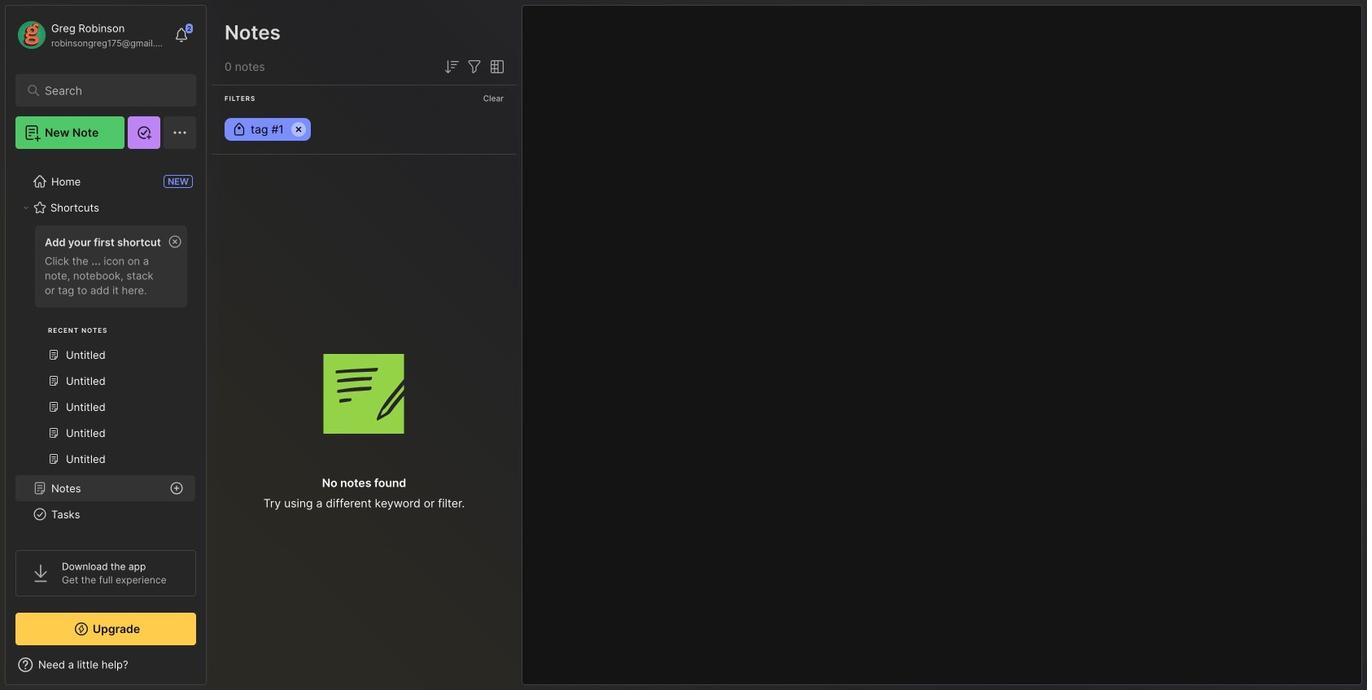 Task type: locate. For each thing, give the bounding box(es) containing it.
none search field inside main "element"
[[45, 81, 175, 100]]

tree
[[6, 159, 206, 677]]

group
[[15, 221, 195, 482]]

WHAT'S NEW field
[[6, 652, 206, 678]]

tree inside main "element"
[[6, 159, 206, 677]]

note window element
[[522, 5, 1362, 685]]

None search field
[[45, 81, 175, 100]]

add filters image
[[465, 57, 484, 77]]



Task type: describe. For each thing, give the bounding box(es) containing it.
Add filters field
[[465, 57, 484, 77]]

group inside tree
[[15, 221, 195, 482]]

Account field
[[15, 19, 166, 51]]

Search text field
[[45, 83, 175, 98]]

main element
[[0, 0, 212, 690]]

View options field
[[484, 57, 507, 77]]

Sort options field
[[442, 57, 461, 77]]

click to collapse image
[[206, 660, 218, 680]]



Task type: vqa. For each thing, say whether or not it's contained in the screenshot.
Account "field"
yes



